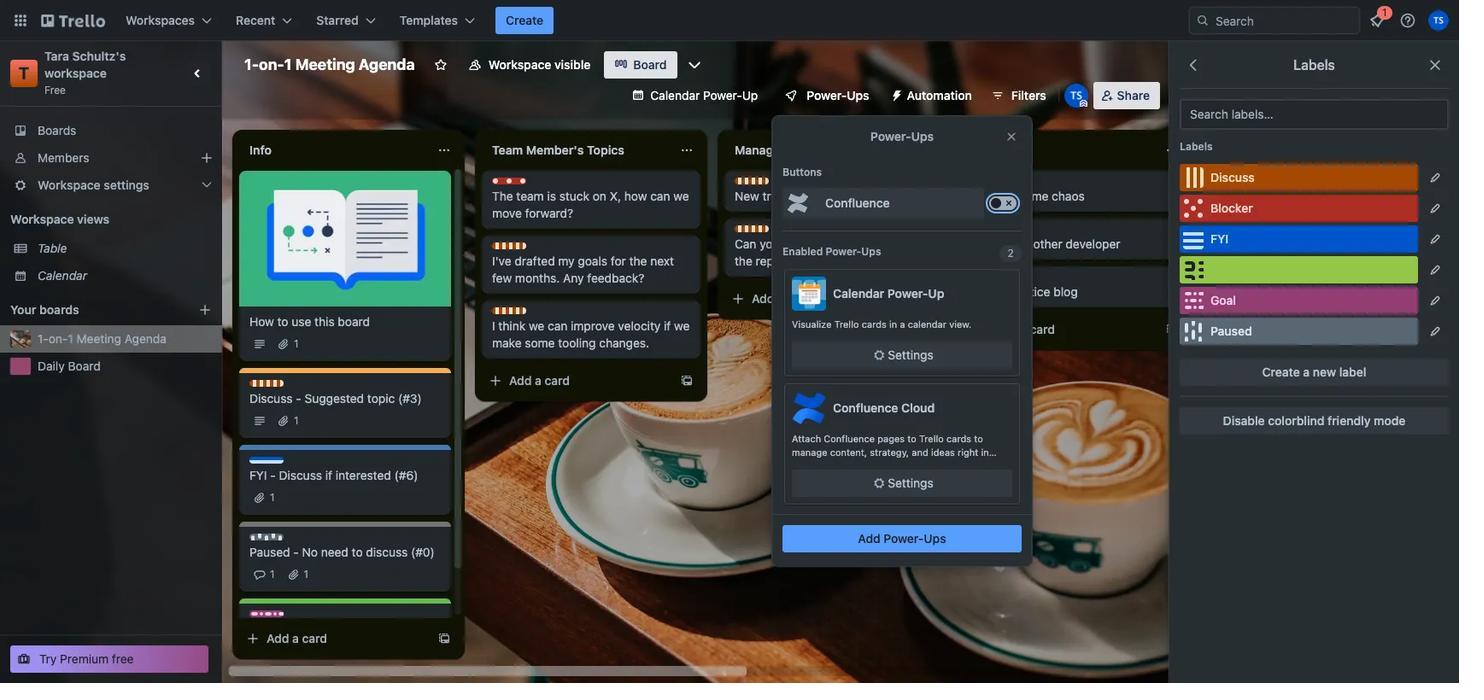 Task type: describe. For each thing, give the bounding box(es) containing it.
workspace for workspace views
[[10, 212, 74, 226]]

0 vertical spatial cards
[[862, 319, 887, 330]]

color: orange, title: "discuss" element down search labels… text box
[[1180, 164, 1418, 191]]

best practice blog
[[978, 285, 1078, 299]]

0 vertical spatial calendar power-up
[[651, 88, 758, 103]]

confluence button
[[783, 188, 984, 219]]

a inside 'button'
[[1303, 365, 1310, 379]]

add for can you please give feedback on the report?
[[752, 291, 775, 306]]

add for mentor another developer
[[995, 322, 1017, 337]]

0 vertical spatial trello
[[835, 319, 859, 330]]

1 horizontal spatial color: blue, title: "fyi" element
[[1180, 226, 1418, 253]]

0 vertical spatial labels
[[1294, 57, 1335, 73]]

time
[[1025, 189, 1049, 203]]

members link
[[0, 144, 222, 172]]

automation
[[907, 88, 972, 103]]

settings button for power-
[[792, 342, 1013, 369]]

interested
[[336, 468, 391, 483]]

table
[[38, 241, 67, 255]]

a for goals
[[1020, 322, 1027, 337]]

drafted
[[515, 254, 555, 268]]

content,
[[830, 447, 867, 458]]

my
[[558, 254, 575, 268]]

fyi for fyi fyi - discuss if interested (#6)
[[267, 457, 282, 470]]

calendar power-up link
[[621, 82, 768, 109]]

cloud
[[901, 401, 935, 415]]

manage
[[978, 189, 1022, 203]]

blog
[[1054, 285, 1078, 299]]

daily
[[38, 359, 65, 373]]

improve
[[571, 319, 615, 333]]

a for info
[[292, 631, 299, 646]]

blocker for blocker the team is stuck on x, how can we move forward?
[[509, 178, 546, 191]]

settings for cloud
[[888, 476, 934, 490]]

goal inside goal manage time chaos
[[995, 178, 1017, 191]]

workspace visible button
[[458, 51, 601, 79]]

templates
[[400, 13, 458, 27]]

settings
[[104, 178, 149, 192]]

topic
[[367, 391, 395, 406]]

we up some on the left of the page
[[529, 319, 545, 333]]

workspaces button
[[115, 7, 222, 34]]

discuss
[[366, 545, 408, 560]]

paused for paused paused - no need to discuss (#0)
[[267, 534, 303, 547]]

card for another
[[1030, 322, 1055, 337]]

recent button
[[226, 7, 303, 34]]

color: orange, title: "discuss" element for i think we can improve velocity if we make some tooling changes.
[[492, 308, 548, 320]]

free
[[112, 652, 134, 666]]

we right the velocity
[[674, 319, 690, 333]]

try
[[39, 652, 57, 666]]

for
[[611, 254, 626, 268]]

power- inside power-ups button
[[807, 88, 847, 103]]

topics inside "text box"
[[799, 143, 836, 157]]

this member is an admin of this board. image
[[1080, 100, 1087, 108]]

i think we can improve velocity if we make some tooling changes. link
[[492, 318, 690, 352]]

no
[[302, 545, 318, 560]]

add a card button for please
[[725, 285, 916, 313]]

1 vertical spatial 1-on-1 meeting agenda
[[38, 332, 167, 346]]

Info text field
[[239, 137, 427, 164]]

can inside blocker the team is stuck on x, how can we move forward?
[[650, 189, 670, 203]]

program
[[808, 189, 854, 203]]

create from template… image for info
[[437, 632, 451, 646]]

recent
[[236, 13, 275, 27]]

can inside discuss i think we can improve velocity if we make some tooling changes.
[[548, 319, 568, 333]]

we inside blocker the team is stuck on x, how can we move forward?
[[674, 189, 689, 203]]

Search labels… text field
[[1180, 99, 1449, 130]]

info
[[250, 143, 272, 157]]

Team Member's Topics text field
[[482, 137, 670, 164]]

tooling
[[558, 336, 596, 350]]

members
[[38, 150, 89, 165]]

confluence icon image
[[784, 190, 812, 217]]

on- inside text box
[[259, 56, 284, 73]]

think
[[498, 319, 526, 333]]

automation button
[[883, 82, 982, 109]]

discuss discuss - suggested topic (#3)
[[250, 380, 422, 406]]

tara schultz's workspace free
[[44, 49, 129, 97]]

discuss for discuss discuss - suggested topic (#3)
[[267, 380, 305, 393]]

create from template… image for i've drafted my goals for the next few months. any feedback?
[[680, 374, 694, 388]]

member's
[[526, 143, 584, 157]]

add for i've drafted my goals for the next few months. any feedback?
[[509, 373, 532, 388]]

trello inside attach confluence pages to trello cards to manage content, strategy, and ideas right in trello.
[[919, 433, 944, 444]]

workspaces
[[126, 13, 195, 27]]

add board image
[[198, 303, 212, 317]]

goal mentor another developer
[[978, 226, 1121, 251]]

color: orange, title: "discuss" element for can you please give feedback on the report?
[[735, 226, 791, 238]]

1 vertical spatial power-ups
[[871, 129, 934, 144]]

1 horizontal spatial calendar power-up
[[833, 286, 945, 301]]

visualize trello cards in a calendar view.
[[792, 319, 972, 330]]

- for fyi
[[270, 468, 276, 483]]

settings button for cloud
[[792, 470, 1013, 497]]

power-ups button
[[773, 82, 880, 109]]

to inside the paused paused - no need to discuss (#0)
[[352, 545, 363, 560]]

velocity
[[618, 319, 661, 333]]

discuss - suggested topic (#3) link
[[250, 390, 441, 408]]

create a new label
[[1263, 365, 1367, 379]]

paused for paused
[[1211, 324, 1252, 338]]

mentor
[[978, 237, 1017, 251]]

1-on-1 meeting agenda inside text box
[[244, 56, 415, 73]]

discuss new training program
[[735, 178, 854, 203]]

blocker the team is stuck on x, how can we move forward?
[[492, 178, 689, 220]]

0 horizontal spatial tara schultz (taraschultz7) image
[[1064, 84, 1088, 108]]

agenda inside text box
[[359, 56, 415, 73]]

Goals text field
[[967, 137, 1155, 164]]

ideas
[[931, 447, 955, 458]]

the inside discuss can you please give feedback on the report?
[[735, 254, 753, 268]]

can you please give feedback on the report? link
[[735, 236, 933, 270]]

0 horizontal spatial in
[[890, 319, 897, 330]]

Search field
[[1210, 8, 1359, 33]]

team
[[492, 143, 523, 157]]

0 horizontal spatial 1-
[[38, 332, 49, 346]]

workspace for workspace settings
[[38, 178, 101, 192]]

if inside discuss i think we can improve velocity if we make some tooling changes.
[[664, 319, 671, 333]]

how
[[624, 189, 647, 203]]

power- inside calendar power-up link
[[703, 88, 742, 103]]

workspace for workspace visible
[[489, 57, 551, 72]]

starred button
[[306, 7, 386, 34]]

i
[[492, 319, 495, 333]]

discuss for discuss
[[1211, 170, 1255, 185]]

primary element
[[0, 0, 1459, 41]]

trello.
[[792, 461, 820, 472]]

to up and
[[908, 433, 917, 444]]

1 vertical spatial board
[[68, 359, 101, 373]]

1-on-1 meeting agenda link
[[38, 331, 212, 348]]

blocker for blocker
[[1211, 201, 1253, 215]]

can
[[735, 237, 757, 251]]

add a card button for my
[[482, 367, 673, 395]]

0 horizontal spatial color: blue, title: "fyi" element
[[250, 457, 284, 470]]

view.
[[949, 319, 972, 330]]

1- inside text box
[[244, 56, 259, 73]]

- for paused
[[293, 545, 299, 560]]

2 vertical spatial calendar
[[833, 286, 885, 301]]

workspace visible
[[489, 57, 591, 72]]

customize views image
[[686, 56, 703, 73]]

1 vertical spatial agenda
[[125, 332, 167, 346]]

views
[[77, 212, 109, 226]]

0 vertical spatial color: red, title: "blocker" element
[[492, 178, 546, 191]]

fyi - discuss if interested (#6) link
[[250, 467, 441, 484]]

try premium free button
[[10, 646, 208, 673]]

make
[[492, 336, 522, 350]]

board
[[338, 314, 370, 329]]

practice
[[1005, 285, 1051, 299]]

goal manage time chaos
[[978, 178, 1085, 203]]

1 down fyi fyi - discuss if interested (#6)
[[270, 491, 275, 504]]

(#3)
[[398, 391, 422, 406]]

goals
[[578, 254, 608, 268]]

a for manager's topics
[[778, 291, 784, 306]]

next
[[650, 254, 674, 268]]

1 horizontal spatial up
[[928, 286, 945, 301]]

- for discuss
[[296, 391, 301, 406]]

workspace
[[44, 66, 107, 80]]

create a new label button
[[1180, 359, 1449, 386]]

power- inside add power-ups button
[[884, 531, 924, 546]]

in inside attach confluence pages to trello cards to manage content, strategy, and ideas right in trello.
[[981, 447, 989, 458]]

new training program link
[[735, 188, 933, 205]]

1 down the discuss discuss - suggested topic (#3)
[[294, 414, 299, 427]]

confluence for confluence
[[825, 196, 890, 210]]

discuss i've drafted my goals for the next few months. any feedback?
[[492, 243, 674, 285]]



Task type: locate. For each thing, give the bounding box(es) containing it.
1 vertical spatial create from template… image
[[680, 374, 694, 388]]

1 vertical spatial can
[[548, 319, 568, 333]]

0 vertical spatial create from template… image
[[923, 292, 936, 306]]

2 settings button from the top
[[792, 470, 1013, 497]]

1 down recent dropdown button
[[284, 56, 292, 73]]

1 horizontal spatial in
[[981, 447, 989, 458]]

meeting
[[295, 56, 355, 73], [76, 332, 121, 346]]

1 horizontal spatial can
[[650, 189, 670, 203]]

1 the from the left
[[629, 254, 647, 268]]

manage
[[792, 447, 828, 458]]

sm image down visualize trello cards in a calendar view.
[[871, 347, 888, 364]]

to right need
[[352, 545, 363, 560]]

manager's
[[735, 143, 796, 157]]

0 vertical spatial up
[[742, 88, 758, 103]]

developer
[[1066, 237, 1121, 251]]

discuss for discuss can you please give feedback on the report?
[[752, 226, 791, 238]]

to left use
[[277, 314, 288, 329]]

1 up daily board on the bottom of page
[[68, 332, 73, 346]]

- inside the paused paused - no need to discuss (#0)
[[293, 545, 299, 560]]

1 horizontal spatial create from template… image
[[923, 292, 936, 306]]

1 horizontal spatial trello
[[919, 433, 944, 444]]

0 vertical spatial -
[[296, 391, 301, 406]]

best practice blog link
[[978, 284, 1176, 301]]

create from template… image
[[1165, 323, 1179, 337], [437, 632, 451, 646]]

discuss for discuss i think we can improve velocity if we make some tooling changes.
[[509, 308, 548, 320]]

workspace inside button
[[489, 57, 551, 72]]

card for drafted
[[545, 373, 570, 388]]

1- up 'daily'
[[38, 332, 49, 346]]

we right the 'how'
[[674, 189, 689, 203]]

best
[[978, 285, 1002, 299]]

paused - no need to discuss (#0) link
[[250, 544, 441, 561]]

create inside 'button'
[[1263, 365, 1300, 379]]

2 topics from the left
[[799, 143, 836, 157]]

1 horizontal spatial board
[[633, 57, 667, 72]]

to up right
[[974, 433, 983, 444]]

1 vertical spatial tara schultz (taraschultz7) image
[[1064, 84, 1088, 108]]

power-ups inside button
[[807, 88, 869, 103]]

1 vertical spatial color: black, title: "paused" element
[[250, 534, 303, 547]]

confluence inside button
[[825, 196, 890, 210]]

boards link
[[0, 117, 222, 144]]

close popover image
[[1005, 130, 1019, 144]]

fyi fyi - discuss if interested (#6)
[[250, 457, 418, 483]]

manager's topics
[[735, 143, 836, 157]]

color: red, title: "blocker" element
[[492, 178, 546, 191], [1180, 195, 1418, 222]]

sm image for calendar
[[871, 347, 888, 364]]

sm image down strategy,
[[871, 475, 888, 492]]

0 horizontal spatial calendar
[[38, 268, 87, 283]]

topics inside text field
[[587, 143, 625, 157]]

calendar
[[908, 319, 947, 330]]

calendar down the customize views image
[[651, 88, 700, 103]]

1 vertical spatial on
[[903, 237, 917, 251]]

power-ups up manager's topics "text box"
[[807, 88, 869, 103]]

goal
[[995, 178, 1017, 191], [995, 226, 1017, 238], [1211, 293, 1236, 308], [267, 611, 289, 624]]

you
[[760, 237, 780, 251]]

create from template… image for goals
[[1165, 323, 1179, 337]]

color: black, title: "paused" element up create a new label
[[1180, 318, 1418, 345]]

discuss inside discuss i think we can improve velocity if we make some tooling changes.
[[509, 308, 548, 320]]

1 horizontal spatial on
[[903, 237, 917, 251]]

settings down calendar
[[888, 348, 934, 362]]

discuss inside discuss i've drafted my goals for the next few months. any feedback?
[[509, 243, 548, 255]]

0 horizontal spatial on
[[593, 189, 607, 203]]

another
[[1020, 237, 1063, 251]]

confluence up pages
[[833, 401, 898, 415]]

right
[[958, 447, 979, 458]]

0 vertical spatial if
[[664, 319, 671, 333]]

your boards with 2 items element
[[10, 300, 173, 320]]

the
[[629, 254, 647, 268], [735, 254, 753, 268]]

changes.
[[599, 336, 649, 350]]

1 vertical spatial color: blue, title: "fyi" element
[[250, 457, 284, 470]]

1 topics from the left
[[587, 143, 625, 157]]

0 horizontal spatial 1-on-1 meeting agenda
[[38, 332, 167, 346]]

0 vertical spatial 1-on-1 meeting agenda
[[244, 56, 415, 73]]

0 vertical spatial blocker
[[509, 178, 546, 191]]

0 horizontal spatial cards
[[862, 319, 887, 330]]

and
[[912, 447, 929, 458]]

can up some on the left of the page
[[548, 319, 568, 333]]

color: orange, title: "discuss" element down the manager's
[[735, 178, 791, 191]]

tara
[[44, 49, 69, 63]]

the down can
[[735, 254, 753, 268]]

1-on-1 meeting agenda down your boards with 2 items element
[[38, 332, 167, 346]]

confluence up feedback
[[825, 196, 890, 210]]

create from template… image for can you please give feedback on the report?
[[923, 292, 936, 306]]

1 settings button from the top
[[792, 342, 1013, 369]]

add a card for another
[[995, 322, 1055, 337]]

add inside button
[[858, 531, 881, 546]]

2 the from the left
[[735, 254, 753, 268]]

- inside fyi fyi - discuss if interested (#6)
[[270, 468, 276, 483]]

- inside the discuss discuss - suggested topic (#3)
[[296, 391, 301, 406]]

attach
[[792, 433, 821, 444]]

1 horizontal spatial labels
[[1294, 57, 1335, 73]]

how to use this board link
[[250, 314, 441, 331]]

0 vertical spatial workspace
[[489, 57, 551, 72]]

labels
[[1294, 57, 1335, 73], [1180, 140, 1213, 153]]

blocker inside blocker the team is stuck on x, how can we move forward?
[[509, 178, 546, 191]]

1 horizontal spatial the
[[735, 254, 753, 268]]

calendar
[[651, 88, 700, 103], [38, 268, 87, 283], [833, 286, 885, 301]]

workspace down members
[[38, 178, 101, 192]]

attach confluence pages to trello cards to manage content, strategy, and ideas right in trello.
[[792, 433, 989, 472]]

color: black, title: "paused" element left need
[[250, 534, 303, 547]]

calendar power-up up visualize trello cards in a calendar view.
[[833, 286, 945, 301]]

0 horizontal spatial if
[[325, 468, 332, 483]]

add a card for drafted
[[509, 373, 570, 388]]

1 horizontal spatial meeting
[[295, 56, 355, 73]]

1 vertical spatial 1-
[[38, 332, 49, 346]]

cards left calendar
[[862, 319, 887, 330]]

workspace up table at the top left of the page
[[10, 212, 74, 226]]

1 down no
[[304, 568, 309, 581]]

daily board
[[38, 359, 101, 373]]

strategy,
[[870, 447, 909, 458]]

goal inside goal mentor another developer
[[995, 226, 1017, 238]]

1 vertical spatial cards
[[947, 433, 972, 444]]

disable
[[1223, 414, 1265, 428]]

meeting down your boards with 2 items element
[[76, 332, 121, 346]]

workspace navigation collapse icon image
[[186, 62, 210, 85]]

calendar power-up down the customize views image
[[651, 88, 758, 103]]

mode
[[1374, 414, 1406, 428]]

visible
[[555, 57, 591, 72]]

board right 'daily'
[[68, 359, 101, 373]]

0 horizontal spatial create from template… image
[[437, 632, 451, 646]]

color: orange, title: "discuss" element up the make
[[492, 308, 548, 320]]

boards
[[38, 123, 76, 138]]

1 horizontal spatial color: black, title: "paused" element
[[1180, 318, 1418, 345]]

create inside button
[[506, 13, 544, 27]]

boards
[[39, 302, 79, 317]]

any
[[563, 271, 584, 285]]

card for you
[[787, 291, 813, 306]]

0 horizontal spatial color: black, title: "paused" element
[[250, 534, 303, 547]]

1 vertical spatial calendar power-up
[[833, 286, 945, 301]]

1 vertical spatial sm image
[[871, 347, 888, 364]]

few
[[492, 271, 512, 285]]

0 vertical spatial can
[[650, 189, 670, 203]]

meeting inside text box
[[295, 56, 355, 73]]

months.
[[515, 271, 560, 285]]

add a card button for developer
[[967, 316, 1159, 343]]

color: orange, title: "discuss" element down how
[[250, 380, 305, 393]]

topics
[[587, 143, 625, 157], [799, 143, 836, 157]]

topics up x,
[[587, 143, 625, 157]]

1 down the paused paused - no need to discuss (#0)
[[270, 568, 275, 581]]

0 horizontal spatial create
[[506, 13, 544, 27]]

the
[[492, 189, 513, 203]]

add power-ups button
[[783, 525, 1022, 553]]

meeting down starred
[[295, 56, 355, 73]]

0 vertical spatial 1-
[[244, 56, 259, 73]]

add a card
[[752, 291, 813, 306], [995, 322, 1055, 337], [509, 373, 570, 388], [267, 631, 327, 646]]

open information menu image
[[1400, 12, 1417, 29]]

0 horizontal spatial can
[[548, 319, 568, 333]]

1 vertical spatial create from template… image
[[437, 632, 451, 646]]

1 horizontal spatial power-ups
[[871, 129, 934, 144]]

workspace down create button
[[489, 57, 551, 72]]

how
[[250, 314, 274, 329]]

up inside calendar power-up link
[[742, 88, 758, 103]]

2 vertical spatial workspace
[[10, 212, 74, 226]]

workspace views
[[10, 212, 109, 226]]

board link
[[604, 51, 677, 79]]

0 vertical spatial tara schultz (taraschultz7) image
[[1429, 10, 1449, 31]]

share
[[1117, 88, 1150, 103]]

1 horizontal spatial cards
[[947, 433, 972, 444]]

on- down recent dropdown button
[[259, 56, 284, 73]]

calendar inside calendar power-up link
[[651, 88, 700, 103]]

if inside fyi fyi - discuss if interested (#6)
[[325, 468, 332, 483]]

2 vertical spatial -
[[293, 545, 299, 560]]

starred
[[316, 13, 359, 27]]

on inside discuss can you please give feedback on the report?
[[903, 237, 917, 251]]

color: orange, title: "discuss" element up report?
[[735, 226, 791, 238]]

sm image right power-ups button
[[883, 82, 907, 106]]

trello up and
[[919, 433, 944, 444]]

create for create a new label
[[1263, 365, 1300, 379]]

1 horizontal spatial if
[[664, 319, 671, 333]]

2 vertical spatial sm image
[[871, 475, 888, 492]]

x,
[[610, 189, 621, 203]]

back to home image
[[41, 7, 105, 34]]

agenda left star or unstar board icon
[[359, 56, 415, 73]]

confluence
[[825, 196, 890, 210], [833, 401, 898, 415], [824, 433, 875, 444]]

discuss inside fyi fyi - discuss if interested (#6)
[[279, 468, 322, 483]]

tara schultz (taraschultz7) image inside primary element
[[1429, 10, 1449, 31]]

on right feedback
[[903, 237, 917, 251]]

create from template… image
[[923, 292, 936, 306], [680, 374, 694, 388]]

1 vertical spatial labels
[[1180, 140, 1213, 153]]

in right right
[[981, 447, 989, 458]]

buttons
[[783, 166, 822, 179]]

workspace
[[489, 57, 551, 72], [38, 178, 101, 192], [10, 212, 74, 226]]

0 vertical spatial on
[[593, 189, 607, 203]]

workspace settings button
[[0, 172, 222, 199]]

0 horizontal spatial board
[[68, 359, 101, 373]]

1 vertical spatial on-
[[49, 332, 68, 346]]

(#0)
[[411, 545, 435, 560]]

discuss i think we can improve velocity if we make some tooling changes.
[[492, 308, 690, 350]]

0 horizontal spatial color: red, title: "blocker" element
[[492, 178, 546, 191]]

confluence inside attach confluence pages to trello cards to manage content, strategy, and ideas right in trello.
[[824, 433, 875, 444]]

tara schultz (taraschultz7) image right filters at right
[[1064, 84, 1088, 108]]

0 horizontal spatial power-ups
[[807, 88, 869, 103]]

settings button
[[792, 342, 1013, 369], [792, 470, 1013, 497]]

confluence for confluence cloud
[[833, 401, 898, 415]]

1 horizontal spatial calendar
[[651, 88, 700, 103]]

confluence up content,
[[824, 433, 875, 444]]

1 vertical spatial confluence
[[833, 401, 898, 415]]

color: orange, title: "discuss" element for new training program
[[735, 178, 791, 191]]

create up workspace visible button
[[506, 13, 544, 27]]

0 vertical spatial agenda
[[359, 56, 415, 73]]

2 vertical spatial confluence
[[824, 433, 875, 444]]

a for team member's topics
[[535, 373, 542, 388]]

if
[[664, 319, 671, 333], [325, 468, 332, 483]]

0 vertical spatial calendar
[[651, 88, 700, 103]]

1 vertical spatial settings button
[[792, 470, 1013, 497]]

1 vertical spatial meeting
[[76, 332, 121, 346]]

color: blue, title: "fyi" element
[[1180, 226, 1418, 253], [250, 457, 284, 470]]

0 horizontal spatial blocker
[[509, 178, 546, 191]]

1 inside text box
[[284, 56, 292, 73]]

1 down use
[[294, 338, 299, 350]]

up up calendar
[[928, 286, 945, 301]]

color: pink, title: "goal" element
[[978, 178, 1017, 191], [978, 226, 1017, 238], [1180, 287, 1418, 314], [250, 611, 289, 624]]

1 vertical spatial if
[[325, 468, 332, 483]]

sm image for confluence
[[871, 475, 888, 492]]

create button
[[496, 7, 554, 34]]

if left interested
[[325, 468, 332, 483]]

1- down recent
[[244, 56, 259, 73]]

0 horizontal spatial the
[[629, 254, 647, 268]]

0 vertical spatial color: black, title: "paused" element
[[1180, 318, 1418, 345]]

0 horizontal spatial trello
[[835, 319, 859, 330]]

create left the new
[[1263, 365, 1300, 379]]

2 horizontal spatial calendar
[[833, 286, 885, 301]]

add a card for you
[[752, 291, 813, 306]]

color: orange, title: "discuss" element for discuss - suggested topic (#3)
[[250, 380, 305, 393]]

workspace settings
[[38, 178, 149, 192]]

on- up 'daily'
[[49, 332, 68, 346]]

templates button
[[389, 7, 485, 34]]

calendar power-up
[[651, 88, 758, 103], [833, 286, 945, 301]]

topics up buttons
[[799, 143, 836, 157]]

agenda up daily board link
[[125, 332, 167, 346]]

calendar down table at the top left of the page
[[38, 268, 87, 283]]

color: black, title: "paused" element
[[1180, 318, 1418, 345], [250, 534, 303, 547]]

0 horizontal spatial on-
[[49, 332, 68, 346]]

mentor another developer link
[[978, 236, 1176, 253]]

on-
[[259, 56, 284, 73], [49, 332, 68, 346]]

on inside blocker the team is stuck on x, how can we move forward?
[[593, 189, 607, 203]]

the right for
[[629, 254, 647, 268]]

create for create
[[506, 13, 544, 27]]

0 horizontal spatial create from template… image
[[680, 374, 694, 388]]

calendar inside calendar link
[[38, 268, 87, 283]]

share button
[[1093, 82, 1160, 109]]

in left calendar
[[890, 319, 897, 330]]

1 horizontal spatial 1-
[[244, 56, 259, 73]]

color: red, title: "blocker" element up color: bold lime, title: none element
[[1180, 195, 1418, 222]]

1 settings from the top
[[888, 348, 934, 362]]

calendar up visualize trello cards in a calendar view.
[[833, 286, 885, 301]]

enabled
[[783, 245, 823, 258]]

create
[[506, 13, 544, 27], [1263, 365, 1300, 379]]

color: orange, title: "discuss" element
[[1180, 164, 1418, 191], [735, 178, 791, 191], [735, 226, 791, 238], [492, 243, 548, 255], [492, 308, 548, 320], [250, 380, 305, 393]]

up up the manager's
[[742, 88, 758, 103]]

color: bold lime, title: none element
[[1180, 256, 1418, 284]]

Board name text field
[[236, 51, 424, 79]]

color: red, title: "blocker" element up move
[[492, 178, 546, 191]]

the inside discuss i've drafted my goals for the next few months. any feedback?
[[629, 254, 647, 268]]

if right the velocity
[[664, 319, 671, 333]]

0 vertical spatial settings
[[888, 348, 934, 362]]

1 horizontal spatial 1-on-1 meeting agenda
[[244, 56, 415, 73]]

paused paused - no need to discuss (#0)
[[250, 534, 435, 560]]

settings button down strategy,
[[792, 470, 1013, 497]]

confluence cloud
[[833, 401, 935, 415]]

power-ups down automation button
[[871, 129, 934, 144]]

1 vertical spatial workspace
[[38, 178, 101, 192]]

on left x,
[[593, 189, 607, 203]]

premium
[[60, 652, 109, 666]]

power-ups
[[807, 88, 869, 103], [871, 129, 934, 144]]

filters
[[1011, 88, 1046, 103]]

try premium free
[[39, 652, 134, 666]]

add a card button
[[725, 285, 916, 313], [967, 316, 1159, 343], [482, 367, 673, 395], [239, 625, 431, 653]]

1-on-1 meeting agenda down starred
[[244, 56, 415, 73]]

trello right visualize
[[835, 319, 859, 330]]

0 horizontal spatial calendar power-up
[[651, 88, 758, 103]]

settings button down visualize trello cards in a calendar view.
[[792, 342, 1013, 369]]

2 settings from the top
[[888, 476, 934, 490]]

new
[[1313, 365, 1336, 379]]

on
[[593, 189, 607, 203], [903, 237, 917, 251]]

discuss for discuss i've drafted my goals for the next few months. any feedback?
[[509, 243, 548, 255]]

discuss inside discuss new training program
[[752, 178, 791, 191]]

discuss can you please give feedback on the report?
[[735, 226, 917, 268]]

0 vertical spatial create from template… image
[[1165, 323, 1179, 337]]

report?
[[756, 254, 796, 268]]

cards inside attach confluence pages to trello cards to manage content, strategy, and ideas right in trello.
[[947, 433, 972, 444]]

enabled power-ups
[[783, 245, 881, 258]]

0 horizontal spatial topics
[[587, 143, 625, 157]]

colorblind
[[1268, 414, 1325, 428]]

1 horizontal spatial on-
[[259, 56, 284, 73]]

tara schultz (taraschultz7) image right open information menu "icon"
[[1429, 10, 1449, 31]]

1-
[[244, 56, 259, 73], [38, 332, 49, 346]]

color: orange, title: "discuss" element up months.
[[492, 243, 548, 255]]

ups
[[847, 88, 869, 103], [911, 129, 934, 144], [862, 245, 881, 258], [924, 531, 946, 546]]

1 horizontal spatial color: red, title: "blocker" element
[[1180, 195, 1418, 222]]

1 vertical spatial -
[[270, 468, 276, 483]]

board left the customize views image
[[633, 57, 667, 72]]

give
[[822, 237, 845, 251]]

move
[[492, 206, 522, 220]]

discuss inside discuss can you please give feedback on the report?
[[752, 226, 791, 238]]

a
[[778, 291, 784, 306], [900, 319, 905, 330], [1020, 322, 1027, 337], [1303, 365, 1310, 379], [535, 373, 542, 388], [292, 631, 299, 646]]

1 vertical spatial calendar
[[38, 268, 87, 283]]

search image
[[1196, 14, 1210, 27]]

fyi for fyi
[[1211, 232, 1229, 246]]

cards up right
[[947, 433, 972, 444]]

discuss for discuss new training program
[[752, 178, 791, 191]]

1 vertical spatial blocker
[[1211, 201, 1253, 215]]

1 notification image
[[1367, 10, 1388, 31]]

0 vertical spatial in
[[890, 319, 897, 330]]

star or unstar board image
[[434, 58, 447, 72]]

sm image inside automation button
[[883, 82, 907, 106]]

0 vertical spatial power-ups
[[807, 88, 869, 103]]

0 vertical spatial on-
[[259, 56, 284, 73]]

workspace inside dropdown button
[[38, 178, 101, 192]]

Manager's Topics text field
[[725, 137, 913, 164]]

1 horizontal spatial create from template… image
[[1165, 323, 1179, 337]]

0 horizontal spatial up
[[742, 88, 758, 103]]

0 vertical spatial board
[[633, 57, 667, 72]]

i've drafted my goals for the next few months. any feedback? link
[[492, 253, 690, 287]]

settings for power-
[[888, 348, 934, 362]]

can right the 'how'
[[650, 189, 670, 203]]

1 vertical spatial in
[[981, 447, 989, 458]]

0 vertical spatial color: blue, title: "fyi" element
[[1180, 226, 1418, 253]]

1 horizontal spatial agenda
[[359, 56, 415, 73]]

settings down and
[[888, 476, 934, 490]]

calendar link
[[38, 267, 212, 285]]

tara schultz (taraschultz7) image
[[1429, 10, 1449, 31], [1064, 84, 1088, 108]]

color: orange, title: "discuss" element for i've drafted my goals for the next few months. any feedback?
[[492, 243, 548, 255]]

sm image
[[883, 82, 907, 106], [871, 347, 888, 364], [871, 475, 888, 492]]



Task type: vqa. For each thing, say whether or not it's contained in the screenshot.
tooling
yes



